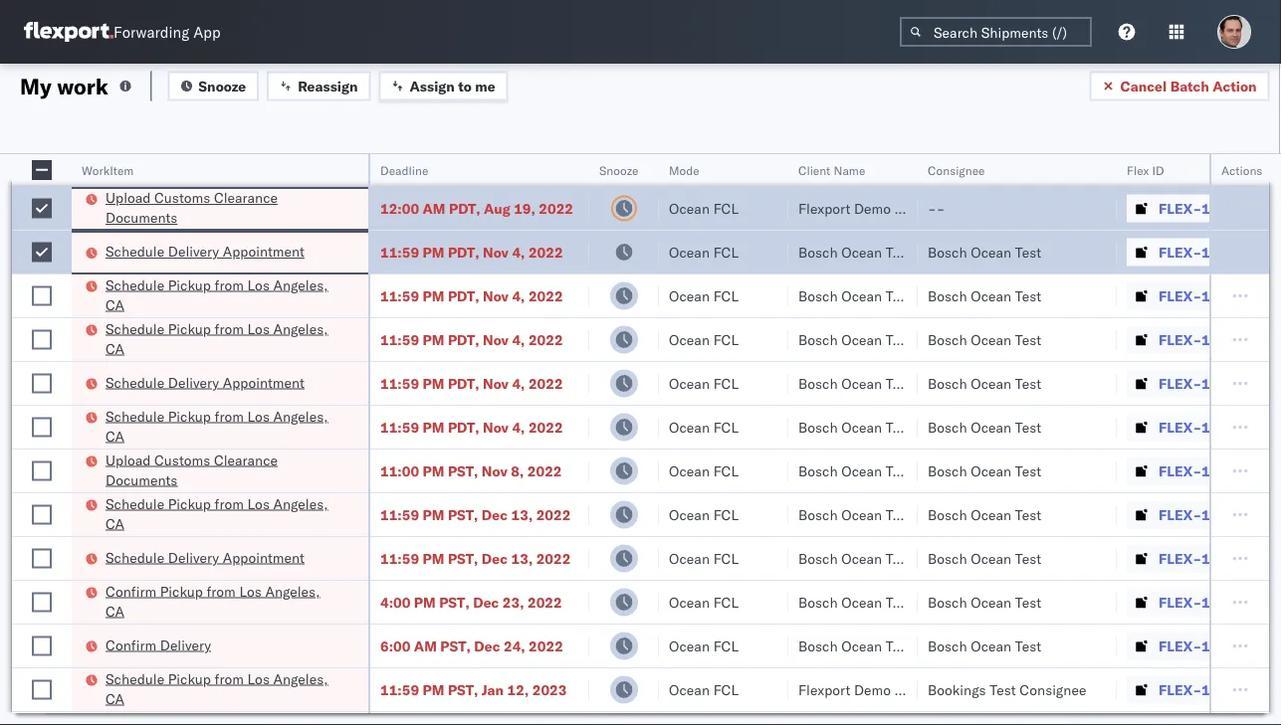 Task type: describe. For each thing, give the bounding box(es) containing it.
3 flex-1846748 from the top
[[1159, 331, 1262, 348]]

workitem
[[82, 163, 134, 178]]

flex-1889466 for schedule pickup from los angeles, ca
[[1159, 506, 1262, 524]]

documents for 12:00 am pdt, aug 19, 2022
[[106, 209, 178, 227]]

2 ca from the top
[[106, 340, 124, 357]]

pdt, for 1st schedule delivery appointment link from the top of the page
[[448, 243, 479, 261]]

deadline
[[380, 163, 429, 178]]

my work
[[20, 72, 108, 100]]

ocean fcl for first the "schedule pickup from los angeles, ca" button from the bottom of the page
[[669, 682, 739, 699]]

2022 for fourth schedule pickup from los angeles, ca link from the top
[[536, 506, 571, 524]]

resize handle column header for client name
[[894, 154, 918, 726]]

2023
[[532, 682, 567, 699]]

upload customs clearance documents for 11:00
[[106, 452, 278, 489]]

pst, for first schedule pickup from los angeles, ca link from the bottom
[[448, 682, 478, 699]]

6 flex- from the top
[[1159, 419, 1202, 436]]

ocean fcl for fourth the "schedule pickup from los angeles, ca" button from the top of the page
[[669, 506, 739, 524]]

pickup for second the "schedule pickup from los angeles, ca" button from the top
[[168, 320, 211, 338]]

customs for 11:00
[[154, 452, 210, 469]]

flex id button
[[1117, 158, 1257, 178]]

1 vertical spatial snooze
[[599, 163, 639, 178]]

1889466 for confirm delivery
[[1202, 638, 1262, 655]]

2 1889466 from the top
[[1202, 550, 1262, 568]]

upload for 11:00 pm pst, nov 8, 2022
[[106, 452, 151, 469]]

5 schedule pickup from los angeles, ca from the top
[[106, 671, 328, 708]]

2 flex- from the top
[[1159, 243, 1202, 261]]

5 1846748 from the top
[[1202, 419, 1262, 436]]

flexport for bookings test consignee
[[799, 682, 851, 699]]

schedule delivery appointment link for 11:59 pm pst, dec 13, 2022
[[106, 548, 305, 568]]

11:59 pm pdt, nov 4, 2022 for 3rd schedule pickup from los angeles, ca link from the bottom
[[380, 419, 563, 436]]

2022 for 3rd schedule pickup from los angeles, ca link from the bottom
[[529, 419, 563, 436]]

5 ocean fcl from the top
[[669, 375, 739, 392]]

los inside confirm pickup from los angeles, ca
[[239, 583, 262, 600]]

flex-1893174
[[1159, 682, 1262, 699]]

dec for schedule pickup from los angeles, ca
[[482, 506, 508, 524]]

11:59 for first schedule pickup from los angeles, ca link from the bottom
[[380, 682, 419, 699]]

upload for 12:00 am pdt, aug 19, 2022
[[106, 189, 151, 207]]

schedule delivery appointment button for 11:59 pm pst, dec 13, 2022
[[106, 548, 305, 570]]

3 ca from the top
[[106, 428, 124, 445]]

pst, for fourth schedule pickup from los angeles, ca link from the top
[[448, 506, 478, 524]]

app
[[193, 22, 221, 41]]

2 13, from the top
[[511, 550, 533, 568]]

fcl for first schedule pickup from los angeles, ca link from the bottom
[[714, 682, 739, 699]]

pdt, for upload customs clearance documents 'link' related to 12:00 am pdt, aug 19, 2022
[[449, 200, 481, 217]]

24,
[[504, 638, 525, 655]]

forwarding
[[114, 22, 189, 41]]

9 flex- from the top
[[1159, 550, 1202, 568]]

Search Shipments (/) text field
[[900, 17, 1092, 47]]

pickup for first the "schedule pickup from los angeles, ca" button from the bottom of the page
[[168, 671, 211, 688]]

7 flex- from the top
[[1159, 462, 1202, 480]]

action
[[1213, 77, 1257, 95]]

4 schedule pickup from los angeles, ca from the top
[[106, 495, 328, 533]]

pst, for upload customs clearance documents 'link' related to 11:00 pm pst, nov 8, 2022
[[448, 462, 478, 480]]

1 13, from the top
[[511, 506, 533, 524]]

ocean fcl for second the "schedule pickup from los angeles, ca" button from the top
[[669, 331, 739, 348]]

fcl for upload customs clearance documents 'link' related to 11:00 pm pst, nov 8, 2022
[[714, 462, 739, 480]]

ocean fcl for 12:00 am pdt, aug 19, 2022's upload customs clearance documents button
[[669, 200, 739, 217]]

6 flex-1846748 from the top
[[1159, 462, 1262, 480]]

2 4, from the top
[[512, 287, 525, 305]]

resize handle column header for consignee
[[1093, 154, 1117, 726]]

flexport for --
[[799, 200, 851, 217]]

confirm for confirm pickup from los angeles, ca
[[106, 583, 156, 600]]

bookings
[[928, 682, 986, 699]]

1 schedule delivery appointment from the top
[[106, 243, 305, 260]]

3 schedule pickup from los angeles, ca from the top
[[106, 408, 328, 445]]

reassign
[[298, 77, 358, 95]]

4:00
[[380, 594, 411, 611]]

1660288
[[1202, 200, 1262, 217]]

consignee inside consignee button
[[928, 163, 985, 178]]

4 flex- from the top
[[1159, 331, 1202, 348]]

angeles, for first schedule pickup from los angeles, ca link from the bottom
[[273, 671, 328, 688]]

appointment for 11:59 pm pst, dec 13, 2022
[[223, 549, 305, 567]]

snooze inside button
[[199, 77, 246, 95]]

11:59 pm pdt, nov 4, 2022 for 2nd schedule pickup from los angeles, ca link from the top
[[380, 331, 563, 348]]

workitem button
[[72, 158, 348, 178]]

4 11:59 from the top
[[380, 375, 419, 392]]

ocean fcl for 11:00 pm pst, nov 8, 2022 upload customs clearance documents button
[[669, 462, 739, 480]]

flex-1889466 for confirm pickup from los angeles, ca
[[1159, 594, 1262, 611]]

2 - from the left
[[937, 200, 945, 217]]

1 appointment from the top
[[223, 243, 305, 260]]

delivery for confirm delivery link
[[160, 637, 211, 654]]

4 ca from the top
[[106, 515, 124, 533]]

2022 for 5th schedule pickup from los angeles, ca link from the bottom
[[529, 287, 563, 305]]

assign
[[410, 77, 455, 95]]

9 ocean fcl from the top
[[669, 550, 739, 568]]

2 schedule pickup from los angeles, ca link from the top
[[106, 319, 343, 359]]

8 resize handle column header from the left
[[1246, 154, 1270, 726]]

pickup for confirm pickup from los angeles, ca button
[[160, 583, 203, 600]]

11:00
[[380, 462, 419, 480]]

1 ca from the top
[[106, 296, 124, 314]]

19,
[[514, 200, 536, 217]]

ocean fcl for "confirm delivery" button
[[669, 638, 739, 655]]

assign to me
[[410, 77, 495, 95]]

from for fourth schedule pickup from los angeles, ca link from the top
[[215, 495, 244, 513]]

flex
[[1127, 163, 1149, 178]]

flex-1889466 for confirm delivery
[[1159, 638, 1262, 655]]

work
[[57, 72, 108, 100]]

client name button
[[789, 158, 898, 178]]

2 11:59 pm pst, dec 13, 2022 from the top
[[380, 550, 571, 568]]

8 flex- from the top
[[1159, 506, 1202, 524]]

2 flex-1889466 from the top
[[1159, 550, 1262, 568]]

11:00 pm pst, nov 8, 2022
[[380, 462, 562, 480]]

schedule delivery appointment button for 11:59 pm pdt, nov 4, 2022
[[106, 373, 305, 395]]

2022 for confirm pickup from los angeles, ca link
[[528, 594, 562, 611]]

4 schedule pickup from los angeles, ca link from the top
[[106, 494, 343, 534]]

1 schedule delivery appointment button from the top
[[106, 242, 305, 264]]

to
[[458, 77, 472, 95]]

upload customs clearance documents link for 12:00 am pdt, aug 19, 2022
[[106, 188, 343, 228]]

client name
[[799, 163, 866, 178]]

11 flex- from the top
[[1159, 638, 1202, 655]]

delivery for schedule delivery appointment link related to 11:59 pm pdt, nov 4, 2022
[[168, 374, 219, 391]]

me
[[475, 77, 495, 95]]

pickup for 1st the "schedule pickup from los angeles, ca" button from the top
[[168, 276, 211, 294]]

forwarding app link
[[24, 22, 221, 42]]

flexport demo consignee for --
[[799, 200, 962, 217]]

ocean fcl for 1st the "schedule pickup from los angeles, ca" button from the top
[[669, 287, 739, 305]]

upload customs clearance documents button for 11:00 pm pst, nov 8, 2022
[[106, 451, 343, 492]]

flex-1660288
[[1159, 200, 1262, 217]]

3 4, from the top
[[512, 331, 525, 348]]

confirm delivery link
[[106, 636, 211, 656]]

9 fcl from the top
[[714, 550, 739, 568]]

5 4, from the top
[[512, 419, 525, 436]]

assign to me button
[[379, 71, 508, 101]]

11:59 pm pdt, nov 4, 2022 for 1st schedule delivery appointment link from the top of the page
[[380, 243, 563, 261]]

6 ca from the top
[[106, 691, 124, 708]]

1 4, from the top
[[512, 243, 525, 261]]

confirm pickup from los angeles, ca link
[[106, 582, 343, 622]]

3 flex- from the top
[[1159, 287, 1202, 305]]

consignee button
[[918, 158, 1097, 178]]

schedule delivery appointment for 11:59 pm pdt, nov 4, 2022
[[106, 374, 305, 391]]

batch
[[1171, 77, 1210, 95]]

pdt, for 3rd schedule pickup from los angeles, ca link from the bottom
[[448, 419, 479, 436]]

4 4, from the top
[[512, 375, 525, 392]]

jan
[[482, 682, 504, 699]]

2 ocean fcl from the top
[[669, 243, 739, 261]]

ca inside confirm pickup from los angeles, ca
[[106, 603, 124, 620]]

fcl for confirm delivery link
[[714, 638, 739, 655]]

from for confirm pickup from los angeles, ca link
[[207, 583, 236, 600]]

2022 for 2nd schedule pickup from los angeles, ca link from the top
[[529, 331, 563, 348]]

cancel batch action button
[[1090, 71, 1270, 101]]

resize handle column header for mode
[[765, 154, 789, 726]]

resize handle column header for deadline
[[566, 154, 589, 726]]

1889466 for confirm pickup from los angeles, ca
[[1202, 594, 1262, 611]]

10 flex- from the top
[[1159, 594, 1202, 611]]

2 schedule pickup from los angeles, ca button from the top
[[106, 319, 343, 361]]

pst, for confirm delivery link
[[440, 638, 471, 655]]

1 resize handle column header from the left
[[48, 154, 72, 726]]

4:00 pm pst, dec 23, 2022
[[380, 594, 562, 611]]

3 1846748 from the top
[[1202, 331, 1262, 348]]

4 resize handle column header from the left
[[635, 154, 659, 726]]

id
[[1153, 163, 1165, 178]]

7 11:59 from the top
[[380, 550, 419, 568]]



Task type: locate. For each thing, give the bounding box(es) containing it.
pst, down 11:00 pm pst, nov 8, 2022
[[448, 506, 478, 524]]

1 schedule delivery appointment link from the top
[[106, 242, 305, 262]]

5 flex- from the top
[[1159, 375, 1202, 392]]

pdt, for 2nd schedule pickup from los angeles, ca link from the top
[[448, 331, 479, 348]]

1 clearance from the top
[[214, 189, 278, 207]]

from for first schedule pickup from los angeles, ca link from the bottom
[[215, 671, 244, 688]]

1 flex- from the top
[[1159, 200, 1202, 217]]

confirm delivery button
[[106, 636, 211, 658]]

flex id
[[1127, 163, 1165, 178]]

schedule for 3rd schedule pickup from los angeles, ca link from the bottom
[[106, 408, 164, 425]]

2 upload from the top
[[106, 452, 151, 469]]

1 upload customs clearance documents link from the top
[[106, 188, 343, 228]]

1 vertical spatial 11:59 pm pst, dec 13, 2022
[[380, 550, 571, 568]]

1 vertical spatial customs
[[154, 452, 210, 469]]

2022 for confirm delivery link
[[529, 638, 563, 655]]

1 vertical spatial am
[[414, 638, 437, 655]]

schedule pickup from los angeles, ca
[[106, 276, 328, 314], [106, 320, 328, 357], [106, 408, 328, 445], [106, 495, 328, 533], [106, 671, 328, 708]]

fcl
[[714, 200, 739, 217], [714, 243, 739, 261], [714, 287, 739, 305], [714, 331, 739, 348], [714, 375, 739, 392], [714, 419, 739, 436], [714, 462, 739, 480], [714, 506, 739, 524], [714, 550, 739, 568], [714, 594, 739, 611], [714, 638, 739, 655], [714, 682, 739, 699]]

demo left bookings
[[854, 682, 891, 699]]

3 schedule from the top
[[106, 320, 164, 338]]

5 resize handle column header from the left
[[765, 154, 789, 726]]

8 11:59 from the top
[[380, 682, 419, 699]]

-
[[928, 200, 937, 217], [937, 200, 945, 217]]

upload customs clearance documents link for 11:00 pm pst, nov 8, 2022
[[106, 451, 343, 490]]

pdt,
[[449, 200, 481, 217], [448, 243, 479, 261], [448, 287, 479, 305], [448, 331, 479, 348], [448, 375, 479, 392], [448, 419, 479, 436]]

delivery for schedule delivery appointment link associated with 11:59 pm pst, dec 13, 2022
[[168, 549, 219, 567]]

2022 for 1st schedule delivery appointment link from the top of the page
[[529, 243, 563, 261]]

clearance for 12:00 am pdt, aug 19, 2022
[[214, 189, 278, 207]]

confirm pickup from los angeles, ca button
[[106, 582, 343, 624]]

angeles, inside confirm pickup from los angeles, ca
[[265, 583, 320, 600]]

1 horizontal spatial snooze
[[599, 163, 639, 178]]

pm
[[423, 243, 445, 261], [423, 287, 445, 305], [423, 331, 445, 348], [423, 375, 445, 392], [423, 419, 445, 436], [423, 462, 445, 480], [423, 506, 445, 524], [423, 550, 445, 568], [414, 594, 436, 611], [423, 682, 445, 699]]

dec down 11:00 pm pst, nov 8, 2022
[[482, 506, 508, 524]]

0 vertical spatial 13,
[[511, 506, 533, 524]]

flex-1893174 button
[[1127, 677, 1266, 704], [1127, 677, 1266, 704]]

angeles,
[[273, 276, 328, 294], [273, 320, 328, 338], [273, 408, 328, 425], [273, 495, 328, 513], [265, 583, 320, 600], [273, 671, 328, 688]]

3 11:59 from the top
[[380, 331, 419, 348]]

8 schedule from the top
[[106, 671, 164, 688]]

resize handle column header for workitem
[[345, 154, 368, 726]]

0 vertical spatial demo
[[854, 200, 891, 217]]

1 upload customs clearance documents button from the top
[[106, 188, 343, 230]]

0 horizontal spatial snooze
[[199, 77, 246, 95]]

1 11:59 pm pdt, nov 4, 2022 from the top
[[380, 243, 563, 261]]

11:59 for 2nd schedule pickup from los angeles, ca link from the top
[[380, 331, 419, 348]]

1846748
[[1202, 243, 1262, 261], [1202, 287, 1262, 305], [1202, 331, 1262, 348], [1202, 375, 1262, 392], [1202, 419, 1262, 436], [1202, 462, 1262, 480]]

am right 12:00 at the left
[[423, 200, 446, 217]]

1 customs from the top
[[154, 189, 210, 207]]

delivery
[[168, 243, 219, 260], [168, 374, 219, 391], [168, 549, 219, 567], [160, 637, 211, 654]]

fcl for fourth schedule pickup from los angeles, ca link from the top
[[714, 506, 739, 524]]

consignee
[[928, 163, 985, 178], [895, 200, 962, 217], [895, 682, 962, 699], [1020, 682, 1087, 699]]

10 ocean fcl from the top
[[669, 594, 739, 611]]

confirm
[[106, 583, 156, 600], [106, 637, 156, 654]]

0 vertical spatial confirm
[[106, 583, 156, 600]]

0 vertical spatial snooze
[[199, 77, 246, 95]]

demo down name
[[854, 200, 891, 217]]

appointment
[[223, 243, 305, 260], [223, 374, 305, 391], [223, 549, 305, 567]]

from inside confirm pickup from los angeles, ca
[[207, 583, 236, 600]]

demo for --
[[854, 200, 891, 217]]

6:00 am pst, dec 24, 2022
[[380, 638, 563, 655]]

am for pst,
[[414, 638, 437, 655]]

dec left 24, at the left of page
[[474, 638, 500, 655]]

flexport demo consignee for bookings test consignee
[[799, 682, 962, 699]]

1 vertical spatial documents
[[106, 471, 178, 489]]

1893174
[[1202, 682, 1262, 699]]

2 flex-1846748 from the top
[[1159, 287, 1262, 305]]

0 vertical spatial schedule delivery appointment
[[106, 243, 305, 260]]

1 vertical spatial upload customs clearance documents link
[[106, 451, 343, 490]]

schedule delivery appointment button
[[106, 242, 305, 264], [106, 373, 305, 395], [106, 548, 305, 570]]

my
[[20, 72, 52, 100]]

1 1846748 from the top
[[1202, 243, 1262, 261]]

7 fcl from the top
[[714, 462, 739, 480]]

11:59 pm pdt, nov 4, 2022 for 5th schedule pickup from los angeles, ca link from the bottom
[[380, 287, 563, 305]]

12:00 am pdt, aug 19, 2022
[[380, 200, 574, 217]]

11:59 pm pst, jan 12, 2023
[[380, 682, 567, 699]]

fcl for confirm pickup from los angeles, ca link
[[714, 594, 739, 611]]

deadline button
[[370, 158, 570, 178]]

delivery for 1st schedule delivery appointment link from the top of the page
[[168, 243, 219, 260]]

2 1846748 from the top
[[1202, 287, 1262, 305]]

test
[[886, 243, 912, 261], [1015, 243, 1042, 261], [886, 287, 912, 305], [1015, 287, 1042, 305], [886, 331, 912, 348], [1015, 331, 1042, 348], [886, 375, 912, 392], [1015, 375, 1042, 392], [886, 419, 912, 436], [1015, 419, 1042, 436], [886, 462, 912, 480], [1015, 462, 1042, 480], [886, 506, 912, 524], [1015, 506, 1042, 524], [886, 550, 912, 568], [1015, 550, 1042, 568], [886, 594, 912, 611], [1015, 594, 1042, 611], [886, 638, 912, 655], [1015, 638, 1042, 655], [990, 682, 1016, 699]]

from for 2nd schedule pickup from los angeles, ca link from the top
[[215, 320, 244, 338]]

4 fcl from the top
[[714, 331, 739, 348]]

2 schedule delivery appointment from the top
[[106, 374, 305, 391]]

am for pdt,
[[423, 200, 446, 217]]

1 vertical spatial 13,
[[511, 550, 533, 568]]

6 11:59 from the top
[[380, 506, 419, 524]]

4 schedule from the top
[[106, 374, 164, 391]]

8 fcl from the top
[[714, 506, 739, 524]]

3 schedule pickup from los angeles, ca button from the top
[[106, 407, 343, 449]]

2 documents from the top
[[106, 471, 178, 489]]

angeles, for 5th schedule pickup from los angeles, ca link from the bottom
[[273, 276, 328, 294]]

8 ocean fcl from the top
[[669, 506, 739, 524]]

mode button
[[659, 158, 769, 178]]

1 - from the left
[[928, 200, 937, 217]]

0 vertical spatial upload customs clearance documents
[[106, 189, 278, 227]]

1 vertical spatial schedule delivery appointment link
[[106, 373, 305, 393]]

12,
[[507, 682, 529, 699]]

ca
[[106, 296, 124, 314], [106, 340, 124, 357], [106, 428, 124, 445], [106, 515, 124, 533], [106, 603, 124, 620], [106, 691, 124, 708]]

dec left 23,
[[473, 594, 499, 611]]

2 demo from the top
[[854, 682, 891, 699]]

pst, up 4:00 pm pst, dec 23, 2022
[[448, 550, 478, 568]]

flex-
[[1159, 200, 1202, 217], [1159, 243, 1202, 261], [1159, 287, 1202, 305], [1159, 331, 1202, 348], [1159, 375, 1202, 392], [1159, 419, 1202, 436], [1159, 462, 1202, 480], [1159, 506, 1202, 524], [1159, 550, 1202, 568], [1159, 594, 1202, 611], [1159, 638, 1202, 655], [1159, 682, 1202, 699]]

dec for confirm delivery
[[474, 638, 500, 655]]

ocean fcl for confirm pickup from los angeles, ca button
[[669, 594, 739, 611]]

1 schedule pickup from los angeles, ca link from the top
[[106, 275, 343, 315]]

3 appointment from the top
[[223, 549, 305, 567]]

12:00
[[380, 200, 419, 217]]

2 11:59 pm pdt, nov 4, 2022 from the top
[[380, 287, 563, 305]]

confirm for confirm delivery
[[106, 637, 156, 654]]

1889466
[[1202, 506, 1262, 524], [1202, 550, 1262, 568], [1202, 594, 1262, 611], [1202, 638, 1262, 655]]

1 flex-1889466 from the top
[[1159, 506, 1262, 524]]

ocean fcl for third the "schedule pickup from los angeles, ca" button from the bottom
[[669, 419, 739, 436]]

12 ocean fcl from the top
[[669, 682, 739, 699]]

6 schedule from the top
[[106, 495, 164, 513]]

5 schedule pickup from los angeles, ca link from the top
[[106, 670, 343, 709]]

1 schedule pickup from los angeles, ca from the top
[[106, 276, 328, 314]]

reassign button
[[267, 71, 371, 101]]

3 schedule pickup from los angeles, ca link from the top
[[106, 407, 343, 447]]

cancel
[[1121, 77, 1167, 95]]

11:59 for fourth schedule pickup from los angeles, ca link from the top
[[380, 506, 419, 524]]

1 vertical spatial appointment
[[223, 374, 305, 391]]

customs for 12:00
[[154, 189, 210, 207]]

3 fcl from the top
[[714, 287, 739, 305]]

11:59 for 1st schedule delivery appointment link from the top of the page
[[380, 243, 419, 261]]

angeles, for confirm pickup from los angeles, ca link
[[265, 583, 320, 600]]

4 1846748 from the top
[[1202, 375, 1262, 392]]

am right the 6:00
[[414, 638, 437, 655]]

0 vertical spatial clearance
[[214, 189, 278, 207]]

5 fcl from the top
[[714, 375, 739, 392]]

confirm delivery
[[106, 637, 211, 654]]

1 vertical spatial flexport demo consignee
[[799, 682, 962, 699]]

schedule for 5th schedule pickup from los angeles, ca link from the bottom
[[106, 276, 164, 294]]

nov
[[483, 243, 509, 261], [483, 287, 509, 305], [483, 331, 509, 348], [483, 375, 509, 392], [483, 419, 509, 436], [482, 462, 508, 480]]

6:00
[[380, 638, 411, 655]]

0 vertical spatial flexport
[[799, 200, 851, 217]]

flex-1660288 button
[[1127, 195, 1266, 223], [1127, 195, 1266, 223]]

2 flexport from the top
[[799, 682, 851, 699]]

fcl for upload customs clearance documents 'link' related to 12:00 am pdt, aug 19, 2022
[[714, 200, 739, 217]]

ocean fcl
[[669, 200, 739, 217], [669, 243, 739, 261], [669, 287, 739, 305], [669, 331, 739, 348], [669, 375, 739, 392], [669, 419, 739, 436], [669, 462, 739, 480], [669, 506, 739, 524], [669, 550, 739, 568], [669, 594, 739, 611], [669, 638, 739, 655], [669, 682, 739, 699]]

bookings test consignee
[[928, 682, 1087, 699]]

upload customs clearance documents button for 12:00 am pdt, aug 19, 2022
[[106, 188, 343, 230]]

2 schedule delivery appointment link from the top
[[106, 373, 305, 393]]

3 schedule delivery appointment from the top
[[106, 549, 305, 567]]

documents for 11:00 pm pst, nov 8, 2022
[[106, 471, 178, 489]]

5 flex-1846748 from the top
[[1159, 419, 1262, 436]]

2022 for upload customs clearance documents 'link' related to 12:00 am pdt, aug 19, 2022
[[539, 200, 574, 217]]

5 ca from the top
[[106, 603, 124, 620]]

1 vertical spatial schedule delivery appointment button
[[106, 373, 305, 395]]

fcl for 3rd schedule pickup from los angeles, ca link from the bottom
[[714, 419, 739, 436]]

13,
[[511, 506, 533, 524], [511, 550, 533, 568]]

client
[[799, 163, 831, 178]]

upload
[[106, 189, 151, 207], [106, 452, 151, 469]]

snooze left mode
[[599, 163, 639, 178]]

2 vertical spatial schedule delivery appointment button
[[106, 548, 305, 570]]

11:59 for 5th schedule pickup from los angeles, ca link from the bottom
[[380, 287, 419, 305]]

2 clearance from the top
[[214, 452, 278, 469]]

mode
[[669, 163, 700, 178]]

11:59 pm pdt, nov 4, 2022
[[380, 243, 563, 261], [380, 287, 563, 305], [380, 331, 563, 348], [380, 375, 563, 392], [380, 419, 563, 436]]

23,
[[503, 594, 524, 611]]

9 resize handle column header from the left
[[1253, 154, 1276, 726]]

1 schedule pickup from los angeles, ca button from the top
[[106, 275, 343, 317]]

1 vertical spatial upload customs clearance documents button
[[106, 451, 343, 492]]

0 vertical spatial customs
[[154, 189, 210, 207]]

0 vertical spatial flexport demo consignee
[[799, 200, 962, 217]]

bosch ocean test
[[799, 243, 912, 261], [928, 243, 1042, 261], [799, 287, 912, 305], [928, 287, 1042, 305], [799, 331, 912, 348], [928, 331, 1042, 348], [799, 375, 912, 392], [928, 375, 1042, 392], [799, 419, 912, 436], [928, 419, 1042, 436], [799, 462, 912, 480], [928, 462, 1042, 480], [799, 506, 912, 524], [928, 506, 1042, 524], [799, 550, 912, 568], [928, 550, 1042, 568], [799, 594, 912, 611], [928, 594, 1042, 611], [799, 638, 912, 655], [928, 638, 1042, 655]]

11:59 pm pst, dec 13, 2022 up 4:00 pm pst, dec 23, 2022
[[380, 550, 571, 568]]

5 schedule pickup from los angeles, ca button from the top
[[106, 670, 343, 711]]

6 1846748 from the top
[[1202, 462, 1262, 480]]

3 resize handle column header from the left
[[566, 154, 589, 726]]

11:59 pm pst, dec 13, 2022 down 11:00 pm pst, nov 8, 2022
[[380, 506, 571, 524]]

pickup for third the "schedule pickup from los angeles, ca" button from the bottom
[[168, 408, 211, 425]]

1 documents from the top
[[106, 209, 178, 227]]

schedule
[[106, 243, 164, 260], [106, 276, 164, 294], [106, 320, 164, 338], [106, 374, 164, 391], [106, 408, 164, 425], [106, 495, 164, 513], [106, 549, 164, 567], [106, 671, 164, 688]]

flexport. image
[[24, 22, 114, 42]]

schedule for first schedule pickup from los angeles, ca link from the bottom
[[106, 671, 164, 688]]

pst,
[[448, 462, 478, 480], [448, 506, 478, 524], [448, 550, 478, 568], [439, 594, 470, 611], [440, 638, 471, 655], [448, 682, 478, 699]]

11:59 pm pst, dec 13, 2022
[[380, 506, 571, 524], [380, 550, 571, 568]]

forwarding app
[[114, 22, 221, 41]]

4,
[[512, 243, 525, 261], [512, 287, 525, 305], [512, 331, 525, 348], [512, 375, 525, 392], [512, 419, 525, 436]]

--
[[928, 200, 945, 217]]

5 11:59 pm pdt, nov 4, 2022 from the top
[[380, 419, 563, 436]]

cancel batch action
[[1121, 77, 1257, 95]]

1 flex-1846748 from the top
[[1159, 243, 1262, 261]]

confirm inside confirm pickup from los angeles, ca
[[106, 583, 156, 600]]

13, down 8,
[[511, 506, 533, 524]]

am
[[423, 200, 446, 217], [414, 638, 437, 655]]

from
[[215, 276, 244, 294], [215, 320, 244, 338], [215, 408, 244, 425], [215, 495, 244, 513], [207, 583, 236, 600], [215, 671, 244, 688]]

confirm pickup from los angeles, ca
[[106, 583, 320, 620]]

schedule for schedule delivery appointment link associated with 11:59 pm pst, dec 13, 2022
[[106, 549, 164, 567]]

pdt, for 5th schedule pickup from los angeles, ca link from the bottom
[[448, 287, 479, 305]]

flexport
[[799, 200, 851, 217], [799, 682, 851, 699]]

1 vertical spatial confirm
[[106, 637, 156, 654]]

angeles, for 3rd schedule pickup from los angeles, ca link from the bottom
[[273, 408, 328, 425]]

upload customs clearance documents
[[106, 189, 278, 227], [106, 452, 278, 489]]

13, up 23,
[[511, 550, 533, 568]]

2 schedule delivery appointment button from the top
[[106, 373, 305, 395]]

schedule for 2nd schedule pickup from los angeles, ca link from the top
[[106, 320, 164, 338]]

2 upload customs clearance documents link from the top
[[106, 451, 343, 490]]

8,
[[511, 462, 524, 480]]

1 11:59 pm pst, dec 13, 2022 from the top
[[380, 506, 571, 524]]

0 vertical spatial schedule delivery appointment button
[[106, 242, 305, 264]]

pst, left the jan
[[448, 682, 478, 699]]

12 flex- from the top
[[1159, 682, 1202, 699]]

None checkbox
[[32, 199, 52, 219], [32, 286, 52, 306], [32, 330, 52, 350], [32, 374, 52, 394], [32, 418, 52, 438], [32, 462, 52, 481], [32, 549, 52, 569], [32, 637, 52, 657], [32, 199, 52, 219], [32, 286, 52, 306], [32, 330, 52, 350], [32, 374, 52, 394], [32, 418, 52, 438], [32, 462, 52, 481], [32, 549, 52, 569], [32, 637, 52, 657]]

1 upload from the top
[[106, 189, 151, 207]]

1 schedule from the top
[[106, 243, 164, 260]]

dec
[[482, 506, 508, 524], [482, 550, 508, 568], [473, 594, 499, 611], [474, 638, 500, 655]]

3 1889466 from the top
[[1202, 594, 1262, 611]]

1 vertical spatial demo
[[854, 682, 891, 699]]

fcl for 2nd schedule pickup from los angeles, ca link from the top
[[714, 331, 739, 348]]

confirm inside confirm delivery link
[[106, 637, 156, 654]]

from for 3rd schedule pickup from los angeles, ca link from the bottom
[[215, 408, 244, 425]]

1 11:59 from the top
[[380, 243, 419, 261]]

1 fcl from the top
[[714, 200, 739, 217]]

delivery inside button
[[160, 637, 211, 654]]

1 vertical spatial schedule delivery appointment
[[106, 374, 305, 391]]

0 vertical spatial upload customs clearance documents link
[[106, 188, 343, 228]]

schedule for schedule delivery appointment link related to 11:59 pm pdt, nov 4, 2022
[[106, 374, 164, 391]]

los
[[247, 276, 270, 294], [247, 320, 270, 338], [247, 408, 270, 425], [247, 495, 270, 513], [239, 583, 262, 600], [247, 671, 270, 688]]

11:59 for 3rd schedule pickup from los angeles, ca link from the bottom
[[380, 419, 419, 436]]

1 flexport from the top
[[799, 200, 851, 217]]

angeles, for fourth schedule pickup from los angeles, ca link from the top
[[273, 495, 328, 513]]

2 vertical spatial schedule delivery appointment
[[106, 549, 305, 567]]

6 resize handle column header from the left
[[894, 154, 918, 726]]

confirm down confirm pickup from los angeles, ca
[[106, 637, 156, 654]]

6 ocean fcl from the top
[[669, 419, 739, 436]]

1 vertical spatial upload customs clearance documents
[[106, 452, 278, 489]]

schedule delivery appointment link
[[106, 242, 305, 262], [106, 373, 305, 393], [106, 548, 305, 568]]

schedule pickup from los angeles, ca button
[[106, 275, 343, 317], [106, 319, 343, 361], [106, 407, 343, 449], [106, 494, 343, 536], [106, 670, 343, 711]]

snooze
[[199, 77, 246, 95], [599, 163, 639, 178]]

pst, up the 6:00 am pst, dec 24, 2022
[[439, 594, 470, 611]]

aug
[[484, 200, 510, 217]]

3 schedule delivery appointment link from the top
[[106, 548, 305, 568]]

1 confirm from the top
[[106, 583, 156, 600]]

11 ocean fcl from the top
[[669, 638, 739, 655]]

confirm up 'confirm delivery'
[[106, 583, 156, 600]]

documents
[[106, 209, 178, 227], [106, 471, 178, 489]]

0 vertical spatial documents
[[106, 209, 178, 227]]

2 vertical spatial schedule delivery appointment link
[[106, 548, 305, 568]]

from for 5th schedule pickup from los angeles, ca link from the bottom
[[215, 276, 244, 294]]

12 fcl from the top
[[714, 682, 739, 699]]

ocean
[[669, 200, 710, 217], [669, 243, 710, 261], [842, 243, 882, 261], [971, 243, 1012, 261], [669, 287, 710, 305], [842, 287, 882, 305], [971, 287, 1012, 305], [669, 331, 710, 348], [842, 331, 882, 348], [971, 331, 1012, 348], [669, 375, 710, 392], [842, 375, 882, 392], [971, 375, 1012, 392], [669, 419, 710, 436], [842, 419, 882, 436], [971, 419, 1012, 436], [669, 462, 710, 480], [842, 462, 882, 480], [971, 462, 1012, 480], [669, 506, 710, 524], [842, 506, 882, 524], [971, 506, 1012, 524], [669, 550, 710, 568], [842, 550, 882, 568], [971, 550, 1012, 568], [669, 594, 710, 611], [842, 594, 882, 611], [971, 594, 1012, 611], [669, 638, 710, 655], [842, 638, 882, 655], [971, 638, 1012, 655], [669, 682, 710, 699]]

dec up 23,
[[482, 550, 508, 568]]

2 vertical spatial appointment
[[223, 549, 305, 567]]

customs
[[154, 189, 210, 207], [154, 452, 210, 469]]

pickup
[[168, 276, 211, 294], [168, 320, 211, 338], [168, 408, 211, 425], [168, 495, 211, 513], [160, 583, 203, 600], [168, 671, 211, 688]]

4 11:59 pm pdt, nov 4, 2022 from the top
[[380, 375, 563, 392]]

fcl for 1st schedule delivery appointment link from the top of the page
[[714, 243, 739, 261]]

flex-1846748 button
[[1127, 238, 1266, 266], [1127, 238, 1266, 266], [1127, 282, 1266, 310], [1127, 282, 1266, 310], [1127, 326, 1266, 354], [1127, 326, 1266, 354], [1127, 370, 1266, 398], [1127, 370, 1266, 398], [1127, 414, 1266, 442], [1127, 414, 1266, 442], [1127, 458, 1266, 485], [1127, 458, 1266, 485]]

1 vertical spatial clearance
[[214, 452, 278, 469]]

2022 for upload customs clearance documents 'link' related to 11:00 pm pst, nov 8, 2022
[[527, 462, 562, 480]]

actions
[[1222, 163, 1263, 178]]

fcl for 5th schedule pickup from los angeles, ca link from the bottom
[[714, 287, 739, 305]]

0 vertical spatial upload
[[106, 189, 151, 207]]

1 vertical spatial upload
[[106, 452, 151, 469]]

0 vertical spatial upload customs clearance documents button
[[106, 188, 343, 230]]

upload customs clearance documents for 12:00
[[106, 189, 278, 227]]

snooze button
[[168, 71, 259, 101]]

0 vertical spatial schedule delivery appointment link
[[106, 242, 305, 262]]

None checkbox
[[32, 160, 52, 180], [32, 242, 52, 262], [32, 505, 52, 525], [32, 593, 52, 613], [32, 681, 52, 700], [32, 160, 52, 180], [32, 242, 52, 262], [32, 505, 52, 525], [32, 593, 52, 613], [32, 681, 52, 700]]

upload customs clearance documents link
[[106, 188, 343, 228], [106, 451, 343, 490]]

flexport demo consignee
[[799, 200, 962, 217], [799, 682, 962, 699]]

name
[[834, 163, 866, 178]]

2 upload customs clearance documents from the top
[[106, 452, 278, 489]]

pickup for fourth the "schedule pickup from los angeles, ca" button from the top of the page
[[168, 495, 211, 513]]

4 schedule pickup from los angeles, ca button from the top
[[106, 494, 343, 536]]

2 fcl from the top
[[714, 243, 739, 261]]

flex-1889466
[[1159, 506, 1262, 524], [1159, 550, 1262, 568], [1159, 594, 1262, 611], [1159, 638, 1262, 655]]

0 vertical spatial am
[[423, 200, 446, 217]]

pst, left 8,
[[448, 462, 478, 480]]

angeles, for 2nd schedule pickup from los angeles, ca link from the top
[[273, 320, 328, 338]]

resize handle column header for flex id
[[1253, 154, 1276, 726]]

schedule for fourth schedule pickup from los angeles, ca link from the top
[[106, 495, 164, 513]]

schedule delivery appointment link for 11:59 pm pdt, nov 4, 2022
[[106, 373, 305, 393]]

resize handle column header
[[48, 154, 72, 726], [345, 154, 368, 726], [566, 154, 589, 726], [635, 154, 659, 726], [765, 154, 789, 726], [894, 154, 918, 726], [1093, 154, 1117, 726], [1246, 154, 1270, 726], [1253, 154, 1276, 726]]

2 upload customs clearance documents button from the top
[[106, 451, 343, 492]]

0 vertical spatial appointment
[[223, 243, 305, 260]]

1 vertical spatial flexport
[[799, 682, 851, 699]]

pst, down 4:00 pm pst, dec 23, 2022
[[440, 638, 471, 655]]

0 vertical spatial 11:59 pm pst, dec 13, 2022
[[380, 506, 571, 524]]

4 1889466 from the top
[[1202, 638, 1262, 655]]

4 flex-1889466 from the top
[[1159, 638, 1262, 655]]

4 flex-1846748 from the top
[[1159, 375, 1262, 392]]

1889466 for schedule pickup from los angeles, ca
[[1202, 506, 1262, 524]]

2 schedule pickup from los angeles, ca from the top
[[106, 320, 328, 357]]

snooze down the app
[[199, 77, 246, 95]]

pickup inside confirm pickup from los angeles, ca
[[160, 583, 203, 600]]



Task type: vqa. For each thing, say whether or not it's contained in the screenshot.
second Upload Customs Clearance Documents link from the bottom of the page
yes



